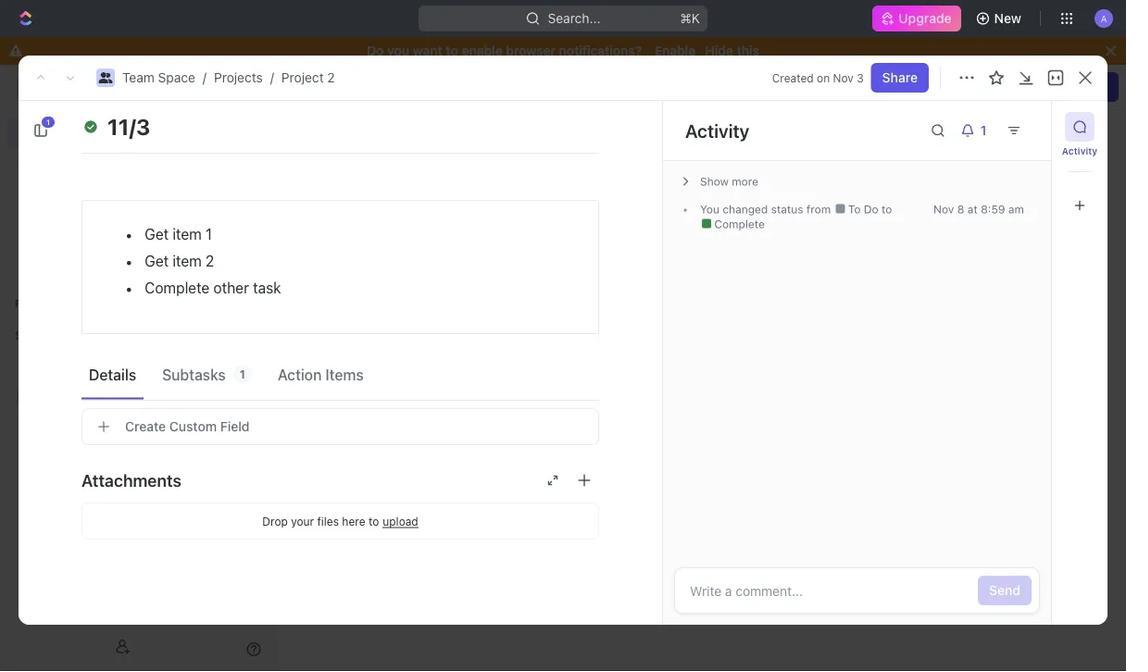 Task type: vqa. For each thing, say whether or not it's contained in the screenshot.
the 2 within GET ITEM 1 GET ITEM 2 COMPLETE OTHER TASK
yes



Task type: describe. For each thing, give the bounding box(es) containing it.
do you want to enable browser notifications? enable hide this
[[367, 43, 760, 58]]

1 button
[[953, 116, 1000, 145]]

created
[[773, 71, 814, 84]]

‎task 1
[[378, 503, 415, 518]]

show more button
[[675, 169, 1041, 195]]

notifications?
[[559, 43, 642, 58]]

action items
[[278, 366, 364, 384]]

tree inside sidebar navigation
[[7, 350, 269, 474]]

browser
[[506, 43, 556, 58]]

task sidebar content section
[[659, 101, 1052, 625]]

details
[[89, 366, 136, 384]]

edit layout:
[[890, 79, 961, 95]]

favorites
[[15, 297, 64, 310]]

upload button
[[383, 515, 419, 528]]

do
[[864, 203, 879, 216]]

1 inside "link"
[[378, 363, 384, 378]]

attachments button
[[82, 459, 600, 503]]

upload
[[383, 515, 419, 528]]

2 / from the left
[[270, 70, 274, 85]]

1 horizontal spatial ‎task
[[409, 333, 437, 348]]

•
[[386, 334, 392, 348]]

send
[[990, 583, 1021, 599]]

due date
[[87, 104, 144, 120]]

learn more link
[[1009, 271, 1068, 284]]

your
[[291, 515, 314, 528]]

a
[[1101, 13, 1108, 23]]

step2 • in ‎task 1
[[348, 333, 446, 348]]

1 inside button
[[46, 118, 50, 126]]

to right here
[[369, 515, 379, 528]]

attachments
[[82, 471, 182, 491]]

items
[[326, 366, 364, 384]]

step2
[[348, 333, 382, 348]]

more for show more
[[732, 175, 759, 188]]

here
[[342, 515, 366, 528]]

you
[[387, 43, 410, 58]]

project
[[282, 70, 324, 85]]

team
[[122, 70, 155, 85]]

11/3
[[107, 114, 150, 140]]

8:59
[[981, 203, 1006, 216]]

1 inside dropdown button
[[981, 123, 987, 138]]

0 vertical spatial nov
[[833, 71, 854, 84]]

home inside sidebar navigation
[[44, 125, 81, 140]]

favorites button
[[7, 293, 71, 315]]

at
[[968, 203, 978, 216]]

step
[[348, 363, 375, 378]]

complete
[[712, 218, 765, 231]]

team space link
[[122, 70, 195, 85]]

1 button
[[26, 116, 56, 145]]

search...
[[548, 11, 601, 26]]

mind map
[[348, 96, 407, 111]]

1 inside get item 1 get item 2 complete other task
[[206, 226, 212, 243]]

lineup
[[322, 440, 372, 457]]

activity inside the task sidebar content section
[[686, 120, 750, 141]]

nov 8 at 8:59 am
[[934, 203, 1025, 216]]

user group image
[[99, 72, 113, 83]]

create custom field button
[[82, 409, 600, 446]]

action
[[278, 366, 322, 384]]

other
[[214, 279, 249, 297]]

8
[[958, 203, 965, 216]]

learn more
[[1009, 271, 1068, 284]]

step 1 link
[[315, 356, 679, 385]]

team space / projects / project 2
[[122, 70, 335, 85]]

details button
[[82, 358, 144, 391]]

in
[[395, 333, 406, 348]]

task
[[253, 279, 281, 297]]

to right 'do'
[[882, 203, 893, 216]]

show
[[700, 175, 729, 188]]

drop your files here to upload
[[262, 515, 419, 528]]

created on nov 3
[[773, 71, 864, 84]]

projects link
[[214, 70, 263, 85]]

this
[[737, 43, 760, 58]]

manage cards button
[[1009, 72, 1119, 102]]



Task type: locate. For each thing, give the bounding box(es) containing it.
date
[[115, 104, 144, 120]]

subtasks
[[162, 366, 226, 384]]

2
[[327, 70, 335, 85], [206, 252, 214, 270]]

nov left 8
[[934, 203, 955, 216]]

task sidebar navigation tab list
[[1060, 112, 1101, 221]]

step 1
[[348, 363, 384, 378]]

2 right project
[[327, 70, 335, 85]]

spaces
[[15, 329, 54, 342]]

drop
[[262, 515, 288, 528]]

1 horizontal spatial 2
[[327, 70, 335, 85]]

1 horizontal spatial home
[[310, 79, 346, 95]]

agenda
[[732, 62, 786, 79]]

upgrade link
[[873, 6, 961, 32]]

hide
[[705, 43, 734, 58]]

0 vertical spatial ‎task
[[409, 333, 437, 348]]

new button
[[969, 4, 1033, 33]]

to right want
[[446, 43, 459, 58]]

today button
[[1016, 89, 1063, 111]]

more up changed
[[732, 175, 759, 188]]

1 get from the top
[[145, 226, 169, 243]]

to left 'do'
[[849, 203, 861, 216]]

share
[[883, 70, 918, 85]]

meeting
[[392, 185, 440, 200]]

new
[[995, 11, 1022, 26]]

0 vertical spatial get
[[145, 226, 169, 243]]

nov left 3
[[833, 71, 854, 84]]

activity inside task sidebar navigation tab list
[[1063, 145, 1098, 156]]

home link
[[7, 118, 269, 147]]

1 vertical spatial get
[[145, 252, 169, 270]]

space
[[158, 70, 195, 85]]

1 vertical spatial nov
[[934, 203, 955, 216]]

nov inside the task sidebar content section
[[934, 203, 955, 216]]

status
[[772, 203, 804, 216]]

2 inside get item 1 get item 2 complete other task
[[206, 252, 214, 270]]

tree
[[7, 350, 269, 474]]

dashboards link
[[7, 212, 269, 242]]

1 vertical spatial more
[[1041, 271, 1068, 284]]

1 item from the top
[[173, 226, 202, 243]]

1
[[46, 118, 50, 126], [981, 123, 987, 138], [206, 226, 212, 243], [440, 333, 446, 348], [378, 363, 384, 378], [240, 368, 245, 381], [326, 503, 332, 518], [409, 503, 415, 518]]

attend
[[348, 185, 388, 200]]

‎task right here
[[378, 503, 405, 518]]

1 vertical spatial item
[[173, 252, 202, 270]]

cards
[[1072, 79, 1108, 95]]

get item 1 get item 2 complete other task
[[145, 226, 281, 297]]

create custom field
[[125, 419, 250, 435]]

dashboards
[[44, 219, 116, 234]]

0 horizontal spatial ‎task
[[378, 503, 405, 518]]

home
[[310, 79, 346, 95], [44, 125, 81, 140]]

manage cards
[[1020, 79, 1108, 95]]

attend meeting link
[[315, 178, 679, 208]]

changed status from
[[720, 203, 834, 216]]

projects
[[214, 70, 263, 85]]

1 vertical spatial 2
[[206, 252, 214, 270]]

more right learn
[[1041, 271, 1068, 284]]

2 up the other
[[206, 252, 214, 270]]

mind
[[348, 96, 378, 111]]

1 horizontal spatial activity
[[1063, 145, 1098, 156]]

want
[[413, 43, 443, 58]]

create
[[125, 419, 166, 435]]

more inside dropdown button
[[732, 175, 759, 188]]

today
[[1023, 94, 1055, 107]]

sidebar navigation
[[0, 65, 277, 672]]

2 item from the top
[[173, 252, 202, 270]]

am
[[1009, 203, 1025, 216]]

⌘k
[[680, 11, 700, 26]]

1 vertical spatial ‎task
[[378, 503, 405, 518]]

1 horizontal spatial /
[[270, 70, 274, 85]]

activity up show
[[686, 120, 750, 141]]

0 vertical spatial home
[[310, 79, 346, 95]]

0 vertical spatial more
[[732, 175, 759, 188]]

enable
[[462, 43, 503, 58]]

layout:
[[917, 79, 961, 95]]

project 2 link
[[282, 70, 335, 85]]

field
[[220, 419, 250, 435]]

/ right space
[[203, 70, 207, 85]]

from
[[807, 203, 831, 216]]

send button
[[979, 576, 1032, 606]]

3
[[857, 71, 864, 84]]

to do
[[846, 203, 882, 216]]

manage
[[1020, 79, 1069, 95]]

0 vertical spatial item
[[173, 226, 202, 243]]

recents
[[322, 62, 379, 79]]

item
[[173, 226, 202, 243], [173, 252, 202, 270]]

0 horizontal spatial home
[[44, 125, 81, 140]]

upgrade
[[899, 11, 952, 26]]

map
[[381, 96, 407, 111]]

attend meeting
[[348, 185, 440, 200]]

‎task right in
[[409, 333, 437, 348]]

/
[[203, 70, 207, 85], [270, 70, 274, 85]]

more for learn more
[[1041, 271, 1068, 284]]

you
[[700, 203, 720, 216]]

get
[[145, 226, 169, 243], [145, 252, 169, 270]]

1 / from the left
[[203, 70, 207, 85]]

1 vertical spatial home
[[44, 125, 81, 140]]

0 vertical spatial 2
[[327, 70, 335, 85]]

activity
[[686, 120, 750, 141], [1063, 145, 1098, 156]]

/ left project
[[270, 70, 274, 85]]

due
[[87, 104, 112, 120]]

files
[[317, 515, 339, 528]]

1 horizontal spatial more
[[1041, 271, 1068, 284]]

activity down cards
[[1063, 145, 1098, 156]]

changed
[[723, 203, 768, 216]]

0 horizontal spatial more
[[732, 175, 759, 188]]

0 horizontal spatial 2
[[206, 252, 214, 270]]

mind map link
[[315, 89, 679, 119]]

custom
[[169, 419, 217, 435]]

action items button
[[270, 358, 371, 391]]

0 horizontal spatial /
[[203, 70, 207, 85]]

share button
[[872, 63, 929, 93]]

learn
[[1009, 271, 1038, 284]]

0 horizontal spatial activity
[[686, 120, 750, 141]]

show more
[[700, 175, 759, 188]]

on
[[817, 71, 830, 84]]

complete
[[145, 279, 210, 297]]

0 horizontal spatial nov
[[833, 71, 854, 84]]

2 get from the top
[[145, 252, 169, 270]]

1 horizontal spatial nov
[[934, 203, 955, 216]]

‎task
[[409, 333, 437, 348], [378, 503, 405, 518]]

0 vertical spatial activity
[[686, 120, 750, 141]]

1 vertical spatial activity
[[1063, 145, 1098, 156]]

edit
[[890, 79, 913, 95]]



